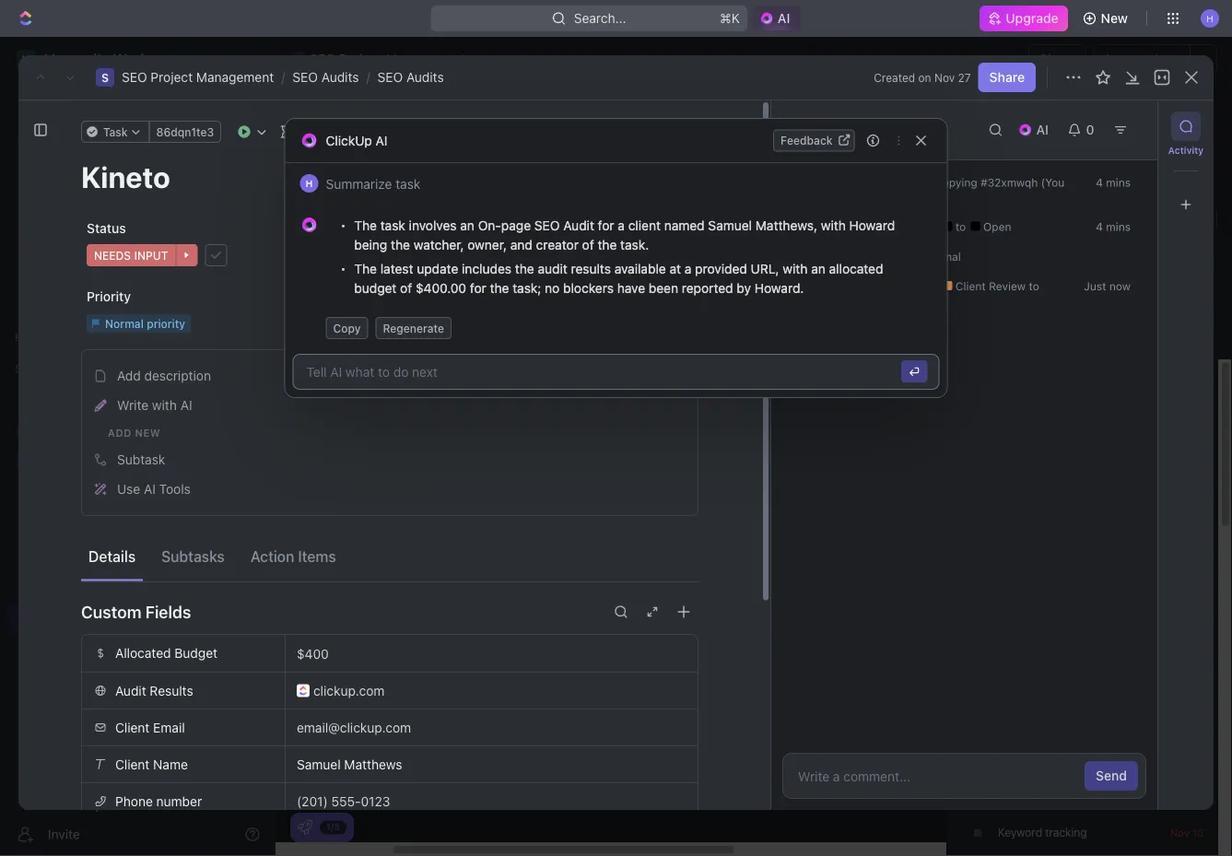 Task type: describe. For each thing, give the bounding box(es) containing it.
0 vertical spatial seo project management
[[320, 110, 625, 141]]

tree inside sidebar navigation
[[7, 384, 258, 821]]

creator
[[536, 237, 579, 252]]

hide button
[[1185, 255, 1220, 277]]

0 vertical spatial of
[[582, 237, 594, 252]]

from for just now
[[915, 280, 939, 293]]

the down includes
[[490, 280, 509, 296]]

named
[[665, 218, 705, 233]]

(201)
[[297, 794, 328, 809]]

been
[[649, 280, 679, 296]]

created
[[831, 176, 871, 189]]

tracking
[[1046, 826, 1088, 839]]

budget
[[354, 280, 397, 296]]

competition
[[1114, 791, 1176, 804]]

add description button
[[88, 361, 692, 391]]

favorites button
[[7, 326, 71, 349]]

assigned to
[[298, 221, 370, 236]]

you for changed status from
[[809, 220, 828, 233]]

(201) 555-0123
[[297, 794, 390, 809]]

with inside 'button'
[[152, 398, 177, 413]]

(you
[[1042, 176, 1065, 189]]

subtask button
[[88, 445, 692, 475]]

1 horizontal spatial an
[[812, 261, 826, 276]]

competitors'
[[1024, 791, 1089, 804]]

just
[[1085, 280, 1107, 293]]

write with ai button
[[88, 391, 692, 420]]

1 vertical spatial a
[[685, 261, 692, 276]]

audit inside the task involves an on-page seo audit for a client named samuel matthews, with howard being the watcher, owner, and creator of the task. the latest update includes the audit results available at a provided url, with an allocated budget of $400.00 for the task; no blockers have been reported by howard.
[[564, 218, 595, 233]]

share button down upgrade
[[1029, 44, 1087, 74]]

provided
[[695, 261, 748, 276]]

0 vertical spatial seo project management, , element
[[291, 52, 306, 66]]

⏎ button
[[902, 361, 928, 383]]

0 horizontal spatial audit
[[115, 683, 146, 698]]

matthews
[[344, 757, 403, 772]]

now
[[1110, 280, 1131, 293]]

status for just
[[879, 280, 911, 293]]

hide
[[1190, 260, 1214, 272]]

client email
[[115, 720, 185, 735]]

management inside tree
[[120, 610, 200, 625]]

email@clickup.com link
[[297, 710, 687, 746]]

audit results
[[115, 683, 193, 698]]

audit
[[538, 261, 568, 276]]

add for add task
[[1100, 118, 1124, 134]]

2 vertical spatial by
[[991, 334, 1003, 347]]

user group image
[[19, 455, 33, 467]]

task.
[[621, 237, 649, 252]]

add task button
[[1088, 112, 1166, 141]]

inbox link
[[7, 121, 258, 150]]

samuel matthews button
[[286, 747, 698, 783]]

action items button
[[243, 540, 344, 573]]

activity inside the task sidebar content section
[[794, 119, 858, 141]]

allocated budget
[[115, 646, 218, 661]]

description
[[144, 368, 211, 384]]

1 seo audits link from the left
[[293, 70, 359, 85]]

2 the from the top
[[354, 261, 377, 276]]

555-
[[331, 794, 361, 809]]

project up home link
[[151, 70, 193, 85]]

client inside the task involves an on-page seo audit for a client named samuel matthews, with howard being the watcher, owner, and creator of the task. the latest update includes the audit results available at a provided url, with an allocated budget of $400.00 for the task; no blockers have been reported by howard.
[[629, 218, 661, 233]]

samuel inside button
[[297, 757, 341, 772]]

details
[[89, 548, 136, 565]]

howard.
[[755, 280, 804, 296]]

0 horizontal spatial share
[[990, 70, 1025, 85]]

clickup.com link
[[297, 673, 687, 709]]

client for client email
[[115, 720, 150, 735]]

add for add description
[[117, 368, 141, 384]]

4 mins for changed status from
[[1097, 220, 1131, 233]]

activity inside task sidebar navigation tab list
[[1169, 145, 1204, 155]]

watcher,
[[414, 237, 464, 252]]

0 vertical spatial for
[[598, 218, 615, 233]]

set
[[831, 250, 847, 263]]

to left open
[[956, 220, 970, 233]]

0 vertical spatial seo project management link
[[122, 70, 274, 85]]

0 horizontal spatial a
[[618, 218, 625, 233]]

items
[[298, 548, 336, 565]]

the up task;
[[515, 261, 534, 276]]

$400.00
[[416, 280, 467, 296]]

task;
[[513, 280, 542, 296]]

customize
[[1076, 171, 1141, 186]]

s for bottom seo project management link
[[22, 611, 30, 624]]

1 vertical spatial with
[[783, 261, 808, 276]]

today button
[[290, 208, 337, 230]]

created
[[874, 71, 916, 84]]

0 vertical spatial with
[[821, 218, 846, 233]]

phone number
[[115, 794, 202, 809]]

subtasks
[[161, 548, 225, 565]]

copying
[[937, 176, 978, 189]]

the left task.
[[598, 237, 617, 252]]

review
[[989, 280, 1026, 293]]

set priority to
[[828, 250, 904, 263]]

feedback button
[[774, 130, 855, 152]]

includes
[[462, 261, 512, 276]]

client for client name
[[115, 757, 150, 772]]

copy button
[[326, 317, 368, 339]]

today
[[298, 213, 330, 225]]

0 vertical spatial nov
[[935, 71, 955, 84]]

projects link
[[55, 478, 207, 507]]

update url
[[999, 756, 1061, 769]]

86dqn1te3 button
[[149, 121, 221, 143]]

custom fields button
[[81, 590, 699, 634]]

feedback
[[781, 134, 833, 147]]

task
[[1127, 118, 1155, 134]]

find competitors' low-competition topics
[[999, 791, 1210, 804]]

project up seo project management / seo audits / seo audits on the left top of the page
[[339, 51, 382, 66]]

from for 4 mins
[[915, 220, 939, 233]]

priority
[[850, 250, 888, 263]]

regenerate button
[[376, 317, 452, 339]]

(201) 555-0123 link
[[297, 784, 687, 820]]

favorites
[[15, 331, 63, 344]]

this
[[874, 176, 893, 189]]

invite
[[48, 827, 80, 842]]

by inside the task sidebar content section
[[921, 176, 934, 189]]

have inside #32xmwqh (you don't have access)
[[840, 191, 866, 204]]

owner,
[[468, 237, 507, 252]]

overview
[[344, 171, 401, 186]]

update
[[999, 756, 1036, 769]]

action
[[251, 548, 294, 565]]

task for the task involves an on-page seo audit for a client named samuel matthews, with howard being the watcher, owner, and creator of the task. the latest update includes the audit results available at a provided url, with an allocated budget of $400.00 for the task; no blockers have been reported by howard.
[[381, 218, 406, 233]]

status for 4
[[879, 220, 911, 233]]

created on nov 27
[[874, 71, 972, 84]]

action items
[[251, 548, 336, 565]]

copy
[[333, 322, 361, 335]]

budget
[[175, 646, 218, 661]]

#32xmwqh (you don't have access)
[[809, 176, 1065, 204]]

on-
[[478, 218, 501, 233]]

email
[[153, 720, 185, 735]]

seo project management, , element for the topmost seo project management link
[[96, 68, 114, 87]]

clickup ai
[[326, 133, 388, 148]]

add for add new
[[108, 427, 132, 439]]

4 for #32xmwqh (you don't have access)
[[1097, 176, 1104, 189]]

send button
[[1085, 762, 1139, 791]]

1 the from the top
[[354, 218, 377, 233]]

1 vertical spatial of
[[400, 280, 412, 296]]



Task type: locate. For each thing, give the bounding box(es) containing it.
1 vertical spatial client
[[956, 280, 986, 293]]

nov left 27
[[935, 71, 955, 84]]

to right priority
[[891, 250, 901, 263]]

project inside tree
[[73, 610, 117, 625]]

task for summarize task
[[396, 176, 421, 191]]

from down "normal"
[[915, 280, 939, 293]]

0 vertical spatial have
[[840, 191, 866, 204]]

have down available
[[618, 280, 646, 296]]

0 vertical spatial share
[[1040, 51, 1076, 66]]

at
[[670, 261, 681, 276]]

reported
[[682, 280, 734, 296]]

add up write
[[117, 368, 141, 384]]

clickup.com
[[314, 683, 385, 698]]

1 vertical spatial have
[[618, 280, 646, 296]]

mins down customize
[[1107, 220, 1131, 233]]

add task
[[1100, 118, 1155, 134]]

mins for #32xmwqh (you don't have access)
[[1107, 176, 1131, 189]]

to right review
[[1029, 280, 1040, 293]]

involves
[[409, 218, 457, 233]]

2 horizontal spatial with
[[821, 218, 846, 233]]

1 horizontal spatial client
[[956, 280, 986, 293]]

1 vertical spatial seo project management
[[44, 610, 200, 625]]

0 horizontal spatial audits
[[322, 70, 359, 85]]

seo
[[310, 51, 336, 66], [122, 70, 147, 85], [293, 70, 318, 85], [378, 70, 403, 85], [320, 110, 371, 141], [535, 218, 560, 233], [44, 610, 70, 625]]

1 from from the top
[[915, 220, 939, 233]]

seo project management, , element inside tree
[[17, 609, 35, 627]]

2 changed status from from the top
[[828, 280, 942, 293]]

2 4 mins from the top
[[1097, 220, 1131, 233]]

project
[[339, 51, 382, 66], [151, 70, 193, 85], [376, 110, 459, 141], [73, 610, 117, 625]]

0 vertical spatial activity
[[794, 119, 858, 141]]

1 vertical spatial an
[[812, 261, 826, 276]]

ai
[[376, 133, 388, 148], [180, 398, 192, 413], [144, 482, 156, 497]]

share
[[1040, 51, 1076, 66], [990, 70, 1025, 85]]

seo project management link up 86dqn1te3
[[122, 70, 274, 85]]

0 vertical spatial the
[[354, 218, 377, 233]]

changed up set priority to
[[831, 220, 876, 233]]

samuel up "(201)"
[[297, 757, 341, 772]]

ai right clickup
[[376, 133, 388, 148]]

0 vertical spatial s
[[296, 53, 302, 64]]

ai inside button
[[144, 482, 156, 497]]

1 horizontal spatial of
[[582, 237, 594, 252]]

1 audits from the left
[[322, 70, 359, 85]]

custom
[[81, 602, 142, 622]]

seo project management link up "allocated"
[[44, 603, 254, 633]]

task up 'being'
[[381, 218, 406, 233]]

0 horizontal spatial nov
[[935, 71, 955, 84]]

name
[[153, 757, 188, 772]]

changed for just
[[831, 280, 876, 293]]

team space
[[44, 453, 117, 468]]

client up task.
[[629, 218, 661, 233]]

for down includes
[[470, 280, 487, 296]]

1 vertical spatial the
[[354, 261, 377, 276]]

1 horizontal spatial by
[[921, 176, 934, 189]]

1 vertical spatial seo project management link
[[44, 603, 254, 633]]

seo inside tree
[[44, 610, 70, 625]]

1 vertical spatial mins
[[1107, 220, 1131, 233]]

by inside the task involves an on-page seo audit for a client named samuel matthews, with howard being the watcher, owner, and creator of the task. the latest update includes the audit results available at a provided url, with an allocated budget of $400.00 for the task; no blockers have been reported by howard.
[[737, 280, 752, 296]]

s up seo project management / seo audits / seo audits on the left top of the page
[[296, 53, 302, 64]]

0 horizontal spatial seo project management, , element
[[17, 609, 35, 627]]

1 4 from the top
[[1097, 176, 1104, 189]]

1 vertical spatial 4
[[1097, 220, 1104, 233]]

1 status from the top
[[879, 220, 911, 233]]

0 horizontal spatial activity
[[794, 119, 858, 141]]

task sidebar content section
[[771, 101, 1158, 810]]

task sidebar navigation tab list
[[1166, 112, 1207, 219]]

overdue
[[1054, 295, 1101, 308]]

1 horizontal spatial share
[[1040, 51, 1076, 66]]

client down tasks
[[956, 280, 986, 293]]

86dqn1te3
[[156, 125, 214, 138]]

clickup
[[326, 133, 372, 148]]

ai right the use
[[144, 482, 156, 497]]

changed status from for 4 mins
[[828, 220, 942, 233]]

1 vertical spatial s
[[101, 71, 109, 84]]

s left custom
[[22, 611, 30, 624]]

1 horizontal spatial audit
[[564, 218, 595, 233]]

samuel up provided
[[709, 218, 752, 233]]

s for the topmost seo project management link
[[101, 71, 109, 84]]

you right howard.
[[809, 280, 828, 293]]

allocated
[[115, 646, 171, 661]]

status down priority
[[879, 280, 911, 293]]

s seo project management
[[296, 51, 465, 66]]

status
[[87, 221, 126, 236]]

write with ai
[[117, 398, 192, 413]]

share down upgrade
[[1040, 51, 1076, 66]]

1 / from the left
[[281, 70, 285, 85]]

0 horizontal spatial samuel
[[297, 757, 341, 772]]

results
[[150, 683, 193, 698]]

1 vertical spatial by
[[737, 280, 752, 296]]

onboarding checklist button element
[[298, 821, 313, 835]]

share right 27
[[990, 70, 1025, 85]]

2 mins from the top
[[1107, 220, 1131, 233]]

0 vertical spatial samuel
[[709, 218, 752, 233]]

0 horizontal spatial have
[[618, 280, 646, 296]]

you down don't at the right top
[[809, 220, 828, 233]]

tools
[[159, 482, 191, 497]]

s up home link
[[101, 71, 109, 84]]

4 mins down add task button
[[1097, 176, 1131, 189]]

keyword
[[999, 826, 1043, 839]]

Set value for Allocated Budget Custom Field text field
[[286, 635, 698, 672]]

automations
[[1104, 51, 1181, 66]]

0 horizontal spatial ai
[[144, 482, 156, 497]]

0 horizontal spatial /
[[281, 70, 285, 85]]

seo inside the task involves an on-page seo audit for a client named samuel matthews, with howard being the watcher, owner, and creator of the task. the latest update includes the audit results available at a provided url, with an allocated budget of $400.00 for the task; no blockers have been reported by howard.
[[535, 218, 560, 233]]

project up "allocated"
[[73, 610, 117, 625]]

update
[[417, 261, 459, 276]]

client review
[[953, 280, 1029, 293]]

1 vertical spatial for
[[470, 280, 487, 296]]

1 horizontal spatial for
[[598, 218, 615, 233]]

changed for 4
[[831, 220, 876, 233]]

task inside section
[[896, 176, 918, 189]]

audit up creator
[[564, 218, 595, 233]]

seo audits link
[[293, 70, 359, 85], [378, 70, 444, 85]]

latest
[[381, 261, 413, 276]]

Edit task name text field
[[81, 160, 699, 195]]

seo project management, , element up seo project management / seo audits / seo audits on the left top of the page
[[291, 52, 306, 66]]

priority
[[87, 289, 131, 304]]

nov left 10
[[1171, 827, 1190, 839]]

summarize
[[326, 176, 392, 191]]

task
[[396, 176, 421, 191], [896, 176, 918, 189], [381, 218, 406, 233]]

2 vertical spatial s
[[22, 611, 30, 624]]

add description
[[117, 368, 211, 384]]

use ai tools
[[117, 482, 191, 497]]

0 vertical spatial changed
[[831, 220, 876, 233]]

changed down allocated
[[831, 280, 876, 293]]

0 horizontal spatial by
[[737, 280, 752, 296]]

1 horizontal spatial /
[[366, 70, 370, 85]]

changed status from down allocated
[[828, 280, 942, 293]]

0 vertical spatial 4
[[1097, 176, 1104, 189]]

of down latest
[[400, 280, 412, 296]]

dates
[[508, 221, 544, 236]]

seo project management, , element
[[291, 52, 306, 66], [96, 68, 114, 87], [17, 609, 35, 627]]

you for just now
[[809, 280, 828, 293]]

2 / from the left
[[366, 70, 370, 85]]

1 vertical spatial seo project management, , element
[[96, 68, 114, 87]]

samuel inside the task involves an on-page seo audit for a client named samuel matthews, with howard being the watcher, owner, and creator of the task. the latest update includes the audit results available at a provided url, with an allocated budget of $400.00 for the task; no blockers have been reported by howard.
[[709, 218, 752, 233]]

details button
[[81, 540, 143, 573]]

h
[[306, 178, 313, 189]]

1 vertical spatial you
[[809, 280, 828, 293]]

changed status from for just now
[[828, 280, 942, 293]]

0 vertical spatial ai
[[376, 133, 388, 148]]

customize button
[[1052, 166, 1146, 192]]

with down don't at the right top
[[821, 218, 846, 233]]

2 horizontal spatial seo project management, , element
[[291, 52, 306, 66]]

seo project management, , element for bottom seo project management link
[[17, 609, 35, 627]]

client up the phone
[[115, 757, 150, 772]]

4 right (you
[[1097, 176, 1104, 189]]

by down url,
[[737, 280, 752, 296]]

0 vertical spatial a
[[618, 218, 625, 233]]

2 horizontal spatial by
[[991, 334, 1003, 347]]

0 horizontal spatial s
[[22, 611, 30, 624]]

assigned
[[298, 221, 354, 236]]

0 horizontal spatial of
[[400, 280, 412, 296]]

dashboards
[[44, 190, 116, 206]]

the up latest
[[391, 237, 410, 252]]

1 vertical spatial changed
[[831, 280, 876, 293]]

1 you from the top
[[809, 220, 828, 233]]

0 vertical spatial mins
[[1107, 176, 1131, 189]]

tree containing team space
[[7, 384, 258, 821]]

allocated
[[829, 261, 884, 276]]

0 horizontal spatial client
[[629, 218, 661, 233]]

ai for clickup ai
[[376, 133, 388, 148]]

matthews,
[[756, 218, 818, 233]]

1 horizontal spatial audits
[[407, 70, 444, 85]]

the task involves an on-page seo audit for a client named samuel matthews, with howard being the watcher, owner, and creator of the task. the latest update includes the audit results available at a provided url, with an allocated budget of $400.00 for the task; no blockers have been reported by howard.
[[354, 218, 899, 296]]

to up 'being'
[[357, 221, 370, 236]]

4 mins down customize
[[1097, 220, 1131, 233]]

ai down the description
[[180, 398, 192, 413]]

samuel matthews
[[297, 757, 403, 772]]

s inside the 's seo project management'
[[296, 53, 302, 64]]

0 horizontal spatial seo audits link
[[293, 70, 359, 85]]

2 status from the top
[[879, 280, 911, 293]]

1 horizontal spatial seo project management, , element
[[96, 68, 114, 87]]

status down access)
[[879, 220, 911, 233]]

by right sort
[[991, 334, 1003, 347]]

1 horizontal spatial have
[[840, 191, 866, 204]]

1 vertical spatial activity
[[1169, 145, 1204, 155]]

onboarding checklist button image
[[298, 821, 313, 835]]

1/5
[[326, 822, 340, 833]]

pencil image
[[94, 400, 107, 412]]

1 horizontal spatial seo audits link
[[378, 70, 444, 85]]

0 horizontal spatial an
[[460, 218, 475, 233]]

task up access)
[[896, 176, 918, 189]]

0 vertical spatial changed status from
[[828, 220, 942, 233]]

the up 'being'
[[354, 218, 377, 233]]

mins for changed status from
[[1107, 220, 1131, 233]]

status
[[879, 220, 911, 233], [879, 280, 911, 293]]

ai for use ai tools
[[144, 482, 156, 497]]

1 vertical spatial audit
[[115, 683, 146, 698]]

0 vertical spatial you
[[809, 220, 828, 233]]

0 vertical spatial from
[[915, 220, 939, 233]]

1 horizontal spatial activity
[[1169, 145, 1204, 155]]

1 vertical spatial client
[[115, 757, 150, 772]]

2 4 from the top
[[1097, 220, 1104, 233]]

4 down the customize button
[[1097, 220, 1104, 233]]

audit down "allocated"
[[115, 683, 146, 698]]

page
[[501, 218, 531, 233]]

2 vertical spatial with
[[152, 398, 177, 413]]

2 you from the top
[[809, 280, 828, 293]]

tasks
[[1187, 335, 1214, 348]]

client name
[[115, 757, 188, 772]]

0 horizontal spatial seo project management
[[44, 610, 200, 625]]

2 audits from the left
[[407, 70, 444, 85]]

0 vertical spatial client
[[115, 720, 150, 735]]

don't
[[809, 191, 837, 204]]

just now
[[1085, 280, 1131, 293]]

of up results
[[582, 237, 594, 252]]

an left set
[[812, 261, 826, 276]]

sidebar navigation
[[0, 37, 276, 857]]

seo project management inside tree
[[44, 610, 200, 625]]

2 changed from the top
[[831, 280, 876, 293]]

4 for changed status from
[[1097, 220, 1104, 233]]

project up edit task name text box
[[376, 110, 459, 141]]

changed status from down access)
[[828, 220, 942, 233]]

4 mins for #32xmwqh (you don't have access)
[[1097, 176, 1131, 189]]

overview link
[[340, 166, 401, 192]]

2 client from the top
[[115, 757, 150, 772]]

subtasks button
[[154, 540, 232, 573]]

1 vertical spatial add
[[117, 368, 141, 384]]

and
[[511, 237, 533, 252]]

keyword tracking
[[999, 826, 1088, 839]]

2 from from the top
[[915, 280, 939, 293]]

with up howard.
[[783, 261, 808, 276]]

2 horizontal spatial ai
[[376, 133, 388, 148]]

1 vertical spatial samuel
[[297, 757, 341, 772]]

1 changed from the top
[[831, 220, 876, 233]]

new
[[135, 427, 161, 439]]

add left task
[[1100, 118, 1124, 134]]

add new
[[108, 427, 161, 439]]

1 horizontal spatial with
[[783, 261, 808, 276]]

for up results
[[598, 218, 615, 233]]

client inside the task sidebar content section
[[956, 280, 986, 293]]

client
[[115, 720, 150, 735], [115, 757, 150, 772]]

2 vertical spatial ai
[[144, 482, 156, 497]]

1 horizontal spatial nov
[[1171, 827, 1190, 839]]

a right at
[[685, 261, 692, 276]]

0 vertical spatial status
[[879, 220, 911, 233]]

1 vertical spatial ai
[[180, 398, 192, 413]]

open
[[981, 220, 1012, 233]]

howard
[[850, 218, 895, 233]]

results
[[571, 261, 611, 276]]

0 vertical spatial audit
[[564, 218, 595, 233]]

tasks
[[966, 256, 1008, 276]]

sort by
[[966, 334, 1003, 347]]

summarize task
[[326, 176, 421, 191]]

search...
[[574, 11, 627, 26]]

0 vertical spatial add
[[1100, 118, 1124, 134]]

team
[[44, 453, 76, 468]]

url
[[1039, 756, 1061, 769]]

seo project management, , element left custom
[[17, 609, 35, 627]]

you
[[809, 220, 828, 233], [809, 280, 828, 293]]

0 horizontal spatial for
[[470, 280, 487, 296]]

1 vertical spatial 4 mins
[[1097, 220, 1131, 233]]

0 vertical spatial by
[[921, 176, 934, 189]]

1 vertical spatial from
[[915, 280, 939, 293]]

url,
[[751, 261, 780, 276]]

0 horizontal spatial with
[[152, 398, 177, 413]]

access)
[[869, 191, 911, 204]]

s inside tree
[[22, 611, 30, 624]]

share button right 27
[[979, 63, 1036, 92]]

an left on-
[[460, 218, 475, 233]]

1 vertical spatial nov
[[1171, 827, 1190, 839]]

2 seo audits link from the left
[[378, 70, 444, 85]]

a up task.
[[618, 218, 625, 233]]

the up the budget
[[354, 261, 377, 276]]

0 vertical spatial client
[[629, 218, 661, 233]]

seo project management, , element up home link
[[96, 68, 114, 87]]

1 horizontal spatial ai
[[180, 398, 192, 413]]

1 client from the top
[[115, 720, 150, 735]]

have down 'created'
[[840, 191, 866, 204]]

ai inside 'button'
[[180, 398, 192, 413]]

management
[[386, 51, 465, 66], [196, 70, 274, 85], [465, 110, 619, 141], [120, 610, 200, 625]]

1 vertical spatial changed status from
[[828, 280, 942, 293]]

client left email
[[115, 720, 150, 735]]

⏎
[[909, 365, 921, 378]]

add left new
[[108, 427, 132, 439]]

1 vertical spatial share
[[990, 70, 1025, 85]]

mins down add task button
[[1107, 176, 1131, 189]]

1 horizontal spatial s
[[101, 71, 109, 84]]

tree
[[7, 384, 258, 821]]

with down the "add description"
[[152, 398, 177, 413]]

Tell AI what to do next text field
[[307, 362, 889, 382]]

mins
[[1107, 176, 1131, 189], [1107, 220, 1131, 233]]

task up 'involves'
[[396, 176, 421, 191]]

1 vertical spatial status
[[879, 280, 911, 293]]

have inside the task involves an on-page seo audit for a client named samuel matthews, with howard being the watcher, owner, and creator of the task. the latest update includes the audit results available at a provided url, with an allocated budget of $400.00 for the task; no blockers have been reported by howard.
[[618, 280, 646, 296]]

1 horizontal spatial a
[[685, 261, 692, 276]]

task inside the task involves an on-page seo audit for a client named samuel matthews, with howard being the watcher, owner, and creator of the task. the latest update includes the audit results available at a provided url, with an allocated budget of $400.00 for the task; no blockers have been reported by howard.
[[381, 218, 406, 233]]

1 changed status from from the top
[[828, 220, 942, 233]]

by left copying
[[921, 176, 934, 189]]

1 mins from the top
[[1107, 176, 1131, 189]]

0 vertical spatial 4 mins
[[1097, 176, 1131, 189]]

from up "normal"
[[915, 220, 939, 233]]

1 4 mins from the top
[[1097, 176, 1131, 189]]

share button
[[1029, 44, 1087, 74], [979, 63, 1036, 92]]



Task type: vqa. For each thing, say whether or not it's contained in the screenshot.
Show link
no



